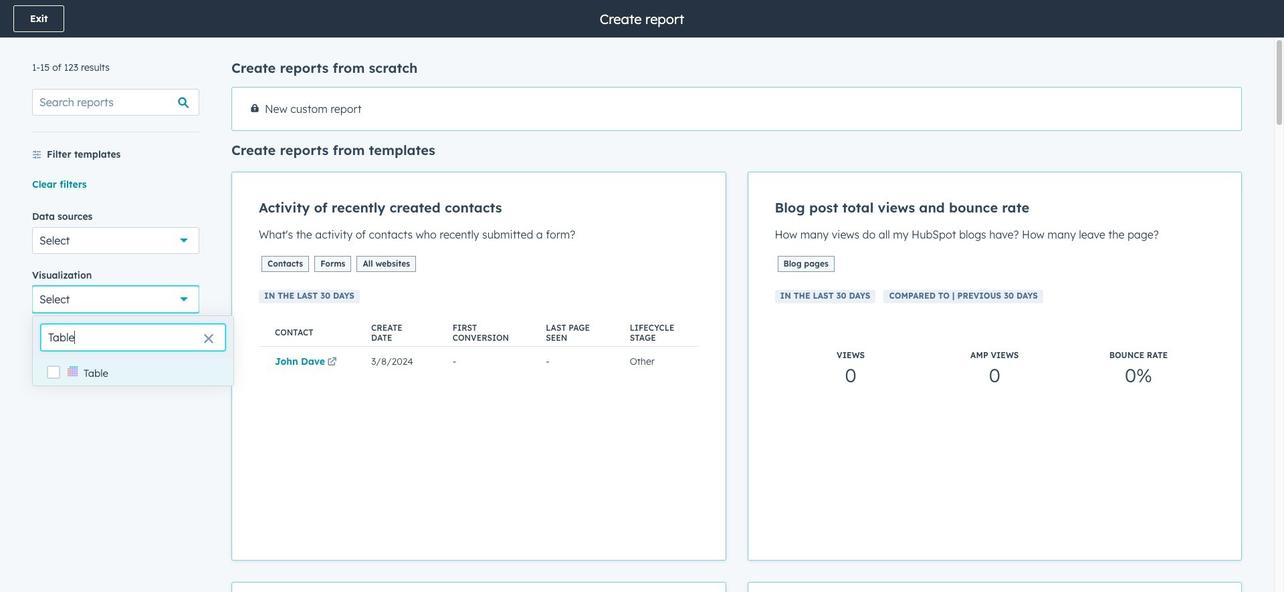 Task type: locate. For each thing, give the bounding box(es) containing it.
clear input image
[[203, 335, 214, 345]]

0 vertical spatial search search field
[[32, 89, 199, 116]]

Search search field
[[32, 89, 199, 116], [41, 325, 226, 351]]

list box
[[33, 359, 234, 386]]

link opens in a new window image
[[328, 358, 337, 368], [328, 358, 337, 368]]

None checkbox
[[232, 87, 1243, 131], [232, 172, 726, 562], [748, 583, 1243, 593], [232, 87, 1243, 131], [232, 172, 726, 562], [748, 583, 1243, 593]]

None checkbox
[[748, 172, 1243, 562], [232, 583, 726, 593], [748, 172, 1243, 562], [232, 583, 726, 593]]



Task type: vqa. For each thing, say whether or not it's contained in the screenshot.
Clear input icon
yes



Task type: describe. For each thing, give the bounding box(es) containing it.
page section element
[[0, 0, 1285, 37]]

1 vertical spatial search search field
[[41, 325, 226, 351]]



